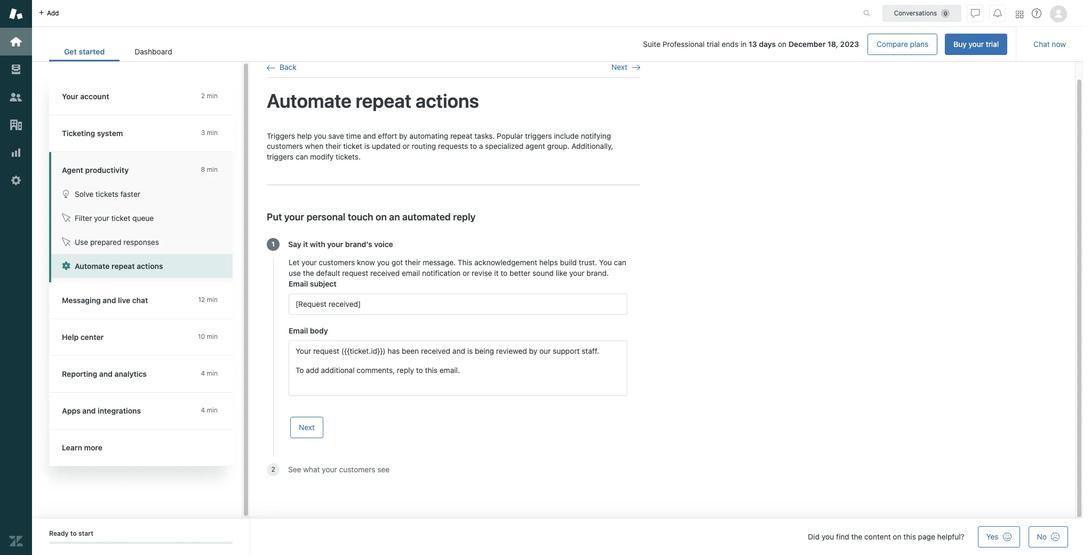 Task type: vqa. For each thing, say whether or not it's contained in the screenshot.


Task type: locate. For each thing, give the bounding box(es) containing it.
it
[[303, 240, 308, 249], [494, 269, 499, 278]]

the inside footer
[[852, 532, 863, 541]]

section
[[196, 34, 1008, 55]]

0 vertical spatial 4
[[201, 369, 205, 377]]

save
[[328, 131, 344, 140]]

1 horizontal spatial 2
[[271, 466, 275, 474]]

0 vertical spatial triggers
[[525, 131, 552, 140]]

and for apps and integrations
[[82, 406, 96, 415]]

automate repeat actions up effort
[[267, 89, 479, 112]]

1 vertical spatial automate repeat actions
[[75, 262, 163, 271]]

can
[[296, 152, 308, 161], [614, 258, 627, 267]]

this
[[458, 258, 472, 267]]

2 email from the top
[[289, 326, 308, 335]]

main element
[[0, 0, 32, 555]]

0 horizontal spatial you
[[314, 131, 326, 140]]

trial left ends
[[707, 39, 720, 49]]

10
[[198, 333, 205, 341]]

1 vertical spatial their
[[405, 258, 421, 267]]

1 vertical spatial on
[[376, 212, 387, 223]]

repeat up requests on the left top
[[450, 131, 473, 140]]

1 vertical spatial 2
[[271, 466, 275, 474]]

days
[[759, 39, 776, 49]]

chat now button
[[1025, 34, 1075, 55]]

on inside region
[[376, 212, 387, 223]]

0 vertical spatial next button
[[612, 62, 640, 72]]

find
[[836, 532, 850, 541]]

min for help center
[[207, 333, 218, 341]]

chat now
[[1034, 39, 1066, 49]]

your right let
[[302, 258, 317, 267]]

0 vertical spatial 4 min
[[201, 369, 218, 377]]

can inside triggers help you save time and effort by automating repeat tasks. popular triggers include notifying customers when their ticket is updated or routing requests to a specialized agent group. additionally, triggers can modify tickets.
[[296, 152, 308, 161]]

reporting image
[[9, 146, 23, 160]]

the up the email subject
[[303, 269, 314, 278]]

min
[[207, 92, 218, 100], [207, 129, 218, 137], [207, 165, 218, 173], [207, 296, 218, 304], [207, 333, 218, 341], [207, 369, 218, 377], [207, 406, 218, 414]]

analytics
[[115, 369, 147, 378]]

5 min from the top
[[207, 333, 218, 341]]

0 vertical spatial automate
[[267, 89, 352, 112]]

0 horizontal spatial can
[[296, 152, 308, 161]]

and
[[363, 131, 376, 140], [103, 296, 116, 305], [99, 369, 113, 378], [82, 406, 96, 415]]

plans
[[910, 39, 929, 49]]

0 horizontal spatial actions
[[137, 262, 163, 271]]

to left a
[[470, 142, 477, 151]]

conversations button
[[883, 5, 962, 22]]

0 horizontal spatial next button
[[290, 417, 323, 438]]

1 horizontal spatial trial
[[986, 39, 999, 49]]

0 vertical spatial ticket
[[343, 142, 362, 151]]

1 horizontal spatial triggers
[[525, 131, 552, 140]]

content-title region
[[267, 89, 640, 113]]

customers inside let your customers know you got their message. this acknowledgement helps build trust. you can use the default request received email notification or revise it to better sound like your brand.
[[319, 258, 355, 267]]

or down this
[[463, 269, 470, 278]]

2 trial from the left
[[986, 39, 999, 49]]

0 vertical spatial to
[[470, 142, 477, 151]]

0 vertical spatial can
[[296, 152, 308, 161]]

get started
[[64, 47, 105, 56]]

1 trial from the left
[[707, 39, 720, 49]]

2 4 from the top
[[201, 406, 205, 414]]

0 horizontal spatial on
[[376, 212, 387, 223]]

and left live
[[103, 296, 116, 305]]

automate inside content-title 'region'
[[267, 89, 352, 112]]

1 horizontal spatial next
[[612, 62, 628, 72]]

dashboard tab
[[120, 42, 187, 61]]

1 vertical spatial email
[[289, 326, 308, 335]]

0 vertical spatial the
[[303, 269, 314, 278]]

got
[[392, 258, 403, 267]]

triggers
[[267, 131, 295, 140]]

1 vertical spatial actions
[[137, 262, 163, 271]]

0 vertical spatial email
[[289, 279, 308, 288]]

requests
[[438, 142, 468, 151]]

customers
[[267, 142, 303, 151], [319, 258, 355, 267], [339, 465, 375, 474]]

brand's
[[345, 240, 372, 249]]

their up the email
[[405, 258, 421, 267]]

1 vertical spatial ticket
[[111, 213, 130, 223]]

2 vertical spatial on
[[893, 532, 902, 541]]

your right the filter
[[94, 213, 109, 223]]

2 vertical spatial to
[[70, 529, 77, 537]]

your right buy
[[969, 39, 984, 49]]

6 min from the top
[[207, 369, 218, 377]]

can right you
[[614, 258, 627, 267]]

you up received on the left of page
[[377, 258, 390, 267]]

repeat up effort
[[356, 89, 412, 112]]

to down acknowledgement
[[501, 269, 508, 278]]

know
[[357, 258, 375, 267]]

voice
[[374, 240, 393, 249]]

2 horizontal spatial on
[[893, 532, 902, 541]]

0 vertical spatial actions
[[416, 89, 479, 112]]

0 horizontal spatial automate
[[75, 262, 110, 271]]

0 horizontal spatial or
[[403, 142, 410, 151]]

to left the start
[[70, 529, 77, 537]]

this
[[904, 532, 916, 541]]

you up when
[[314, 131, 326, 140]]

1 horizontal spatial it
[[494, 269, 499, 278]]

2 inside "put your personal touch on an automated reply" region
[[271, 466, 275, 474]]

it right say at the left top of the page
[[303, 240, 308, 249]]

1 horizontal spatial or
[[463, 269, 470, 278]]

repeat inside triggers help you save time and effort by automating repeat tasks. popular triggers include notifying customers when their ticket is updated or routing requests to a specialized agent group. additionally, triggers can modify tickets.
[[450, 131, 473, 140]]

0 vertical spatial or
[[403, 142, 410, 151]]

and up is
[[363, 131, 376, 140]]

solve tickets faster button
[[51, 182, 233, 206]]

notifications image
[[994, 9, 1002, 17]]

on left this
[[893, 532, 902, 541]]

footer
[[32, 519, 1083, 555]]

1 vertical spatial can
[[614, 258, 627, 267]]

your inside "filter your ticket queue" button
[[94, 213, 109, 223]]

customers image
[[9, 90, 23, 104]]

1 vertical spatial to
[[501, 269, 508, 278]]

customers down the 'triggers' on the left top of page
[[267, 142, 303, 151]]

4 min from the top
[[207, 296, 218, 304]]

1 vertical spatial 4
[[201, 406, 205, 414]]

1 vertical spatial next button
[[290, 417, 323, 438]]

to
[[470, 142, 477, 151], [501, 269, 508, 278], [70, 529, 77, 537]]

and inside triggers help you save time and effort by automating repeat tasks. popular triggers include notifying customers when their ticket is updated or routing requests to a specialized agent group. additionally, triggers can modify tickets.
[[363, 131, 376, 140]]

0 vertical spatial next
[[612, 62, 628, 72]]

and left analytics
[[99, 369, 113, 378]]

use prepared responses button
[[51, 230, 233, 254]]

include
[[554, 131, 579, 140]]

1 horizontal spatial their
[[405, 258, 421, 267]]

December 18, 2023 text field
[[789, 39, 859, 49]]

footer containing did you find the content on this page helpful?
[[32, 519, 1083, 555]]

trial down notifications image
[[986, 39, 999, 49]]

1 vertical spatial 4 min
[[201, 406, 218, 414]]

2
[[201, 92, 205, 100], [271, 466, 275, 474]]

progress-bar progress bar
[[49, 542, 233, 544]]

0 horizontal spatial trial
[[707, 39, 720, 49]]

you right did
[[822, 532, 834, 541]]

1 4 min from the top
[[201, 369, 218, 377]]

1 4 from the top
[[201, 369, 205, 377]]

automate repeat actions inside content-title 'region'
[[267, 89, 479, 112]]

0 vertical spatial automate repeat actions
[[267, 89, 479, 112]]

see what your customers see
[[288, 465, 390, 474]]

your right with
[[327, 240, 343, 249]]

1 vertical spatial customers
[[319, 258, 355, 267]]

revise
[[472, 269, 492, 278]]

on left an
[[376, 212, 387, 223]]

on
[[778, 39, 787, 49], [376, 212, 387, 223], [893, 532, 902, 541]]

2 min from the top
[[207, 129, 218, 137]]

repeat inside content-title 'region'
[[356, 89, 412, 112]]

ticket left queue
[[111, 213, 130, 223]]

1 horizontal spatial can
[[614, 258, 627, 267]]

their down save
[[326, 142, 341, 151]]

responses
[[123, 238, 159, 247]]

2 4 min from the top
[[201, 406, 218, 414]]

automate repeat actions down use prepared responses
[[75, 262, 163, 271]]

0 horizontal spatial next
[[299, 423, 315, 432]]

you
[[314, 131, 326, 140], [377, 258, 390, 267], [822, 532, 834, 541]]

use prepared responses
[[75, 238, 159, 247]]

1 min from the top
[[207, 92, 218, 100]]

triggers up agent
[[525, 131, 552, 140]]

0 horizontal spatial to
[[70, 529, 77, 537]]

body
[[310, 326, 328, 335]]

2 left see
[[271, 466, 275, 474]]

what
[[303, 465, 320, 474]]

zendesk image
[[9, 534, 23, 548]]

trial inside button
[[986, 39, 999, 49]]

let
[[289, 258, 300, 267]]

0 vertical spatial repeat
[[356, 89, 412, 112]]

your right put
[[284, 212, 304, 223]]

2 horizontal spatial you
[[822, 532, 834, 541]]

views image
[[9, 62, 23, 76]]

min for agent productivity
[[207, 165, 218, 173]]

0 vertical spatial customers
[[267, 142, 303, 151]]

1 horizontal spatial automate repeat actions
[[267, 89, 479, 112]]

can down when
[[296, 152, 308, 161]]

started
[[79, 47, 105, 56]]

18,
[[828, 39, 839, 49]]

1 vertical spatial repeat
[[450, 131, 473, 140]]

on right days
[[778, 39, 787, 49]]

filter your ticket queue button
[[51, 206, 233, 230]]

zendesk products image
[[1016, 10, 1024, 18]]

you inside triggers help you save time and effort by automating repeat tasks. popular triggers include notifying customers when their ticket is updated or routing requests to a specialized agent group. additionally, triggers can modify tickets.
[[314, 131, 326, 140]]

or down by
[[403, 142, 410, 151]]

0 horizontal spatial automate repeat actions
[[75, 262, 163, 271]]

chat
[[1034, 39, 1050, 49]]

trial for your
[[986, 39, 999, 49]]

customers up default
[[319, 258, 355, 267]]

0 vertical spatial their
[[326, 142, 341, 151]]

professional
[[663, 39, 705, 49]]

1 vertical spatial next
[[299, 423, 315, 432]]

4 min for integrations
[[201, 406, 218, 414]]

and for messaging and live chat
[[103, 296, 116, 305]]

3 min from the top
[[207, 165, 218, 173]]

3
[[201, 129, 205, 137]]

can inside let your customers know you got their message. this acknowledgement helps build trust. you can use the default request received email notification or revise it to better sound like your brand.
[[614, 258, 627, 267]]

1 horizontal spatial the
[[852, 532, 863, 541]]

your
[[969, 39, 984, 49], [284, 212, 304, 223], [94, 213, 109, 223], [327, 240, 343, 249], [302, 258, 317, 267], [569, 269, 585, 278], [322, 465, 337, 474]]

2 min
[[201, 92, 218, 100]]

actions
[[416, 89, 479, 112], [137, 262, 163, 271]]

customers left see at the bottom
[[339, 465, 375, 474]]

automate repeat actions inside button
[[75, 262, 163, 271]]

min for ticketing system
[[207, 129, 218, 137]]

12
[[198, 296, 205, 304]]

the right find
[[852, 532, 863, 541]]

your account
[[62, 92, 109, 101]]

1 horizontal spatial to
[[470, 142, 477, 151]]

0 horizontal spatial 2
[[201, 92, 205, 100]]

1 horizontal spatial next button
[[612, 62, 640, 72]]

by
[[399, 131, 408, 140]]

1 vertical spatial automate
[[75, 262, 110, 271]]

trial
[[707, 39, 720, 49], [986, 39, 999, 49]]

tickets.
[[336, 152, 361, 161]]

your down build
[[569, 269, 585, 278]]

email left the body
[[289, 326, 308, 335]]

0 vertical spatial 2
[[201, 92, 205, 100]]

1 horizontal spatial ticket
[[343, 142, 362, 151]]

email for email subject
[[289, 279, 308, 288]]

actions down the use prepared responses button
[[137, 262, 163, 271]]

get help image
[[1032, 9, 1042, 18]]

0 horizontal spatial ticket
[[111, 213, 130, 223]]

triggers down the 'triggers' on the left top of page
[[267, 152, 294, 161]]

4 min for analytics
[[201, 369, 218, 377]]

suite
[[643, 39, 661, 49]]

no
[[1037, 532, 1047, 541]]

next button
[[612, 62, 640, 72], [290, 417, 323, 438]]

2 vertical spatial you
[[822, 532, 834, 541]]

min inside agent productivity heading
[[207, 165, 218, 173]]

1 horizontal spatial repeat
[[356, 89, 412, 112]]

your
[[62, 92, 78, 101]]

0 horizontal spatial their
[[326, 142, 341, 151]]

1 vertical spatial it
[[494, 269, 499, 278]]

1 vertical spatial or
[[463, 269, 470, 278]]

0 vertical spatial on
[[778, 39, 787, 49]]

7 min from the top
[[207, 406, 218, 414]]

1 horizontal spatial you
[[377, 258, 390, 267]]

0 horizontal spatial repeat
[[112, 262, 135, 271]]

build
[[560, 258, 577, 267]]

2 up 3
[[201, 92, 205, 100]]

0 horizontal spatial it
[[303, 240, 308, 249]]

1 vertical spatial you
[[377, 258, 390, 267]]

ticket down time
[[343, 142, 362, 151]]

2 horizontal spatial repeat
[[450, 131, 473, 140]]

automate down use
[[75, 262, 110, 271]]

0 horizontal spatial the
[[303, 269, 314, 278]]

0 vertical spatial you
[[314, 131, 326, 140]]

actions up 'automating'
[[416, 89, 479, 112]]

repeat down use prepared responses
[[112, 262, 135, 271]]

solve tickets faster
[[75, 189, 140, 199]]

1 email from the top
[[289, 279, 308, 288]]

more
[[84, 443, 102, 452]]

live
[[118, 296, 130, 305]]

and right apps
[[82, 406, 96, 415]]

2 vertical spatial customers
[[339, 465, 375, 474]]

email down use
[[289, 279, 308, 288]]

ticket
[[343, 142, 362, 151], [111, 213, 130, 223]]

1 vertical spatial the
[[852, 532, 863, 541]]

automate inside button
[[75, 262, 110, 271]]

helps
[[540, 258, 558, 267]]

automate up help
[[267, 89, 352, 112]]

1 horizontal spatial automate
[[267, 89, 352, 112]]

a
[[479, 142, 483, 151]]

1 horizontal spatial actions
[[416, 89, 479, 112]]

repeat
[[356, 89, 412, 112], [450, 131, 473, 140], [112, 262, 135, 271]]

notifying
[[581, 131, 611, 140]]

subject
[[310, 279, 337, 288]]

it down acknowledgement
[[494, 269, 499, 278]]

tab list
[[49, 42, 187, 61]]

2 vertical spatial repeat
[[112, 262, 135, 271]]

2 horizontal spatial to
[[501, 269, 508, 278]]

automate repeat actions button
[[51, 254, 233, 278]]

help
[[62, 333, 79, 342]]

dashboard
[[135, 47, 172, 56]]

1 vertical spatial triggers
[[267, 152, 294, 161]]



Task type: describe. For each thing, give the bounding box(es) containing it.
back
[[280, 62, 297, 72]]

zendesk support image
[[9, 7, 23, 21]]

4 for apps and integrations
[[201, 406, 205, 414]]

see
[[288, 465, 301, 474]]

add
[[47, 9, 59, 17]]

solve
[[75, 189, 94, 199]]

your inside buy your trial button
[[969, 39, 984, 49]]

organizations image
[[9, 118, 23, 132]]

email for email body
[[289, 326, 308, 335]]

Email body field
[[289, 294, 628, 315]]

use
[[75, 238, 88, 247]]

agent productivity heading
[[49, 152, 233, 182]]

their inside triggers help you save time and effort by automating repeat tasks. popular triggers include notifying customers when their ticket is updated or routing requests to a specialized agent group. additionally, triggers can modify tickets.
[[326, 142, 341, 151]]

messaging and live chat
[[62, 296, 148, 305]]

8 min
[[201, 165, 218, 173]]

use
[[289, 269, 301, 278]]

learn
[[62, 443, 82, 452]]

page
[[918, 532, 936, 541]]

Email body text field
[[289, 341, 628, 396]]

integrations
[[98, 406, 141, 415]]

you
[[599, 258, 612, 267]]

you inside let your customers know you got their message. this acknowledgement helps build trust. you can use the default request received email notification or revise it to better sound like your brand.
[[377, 258, 390, 267]]

ticketing
[[62, 129, 95, 138]]

personal
[[307, 212, 346, 223]]

actions inside content-title 'region'
[[416, 89, 479, 112]]

buy your trial
[[954, 39, 999, 49]]

and for reporting and analytics
[[99, 369, 113, 378]]

brand.
[[587, 269, 609, 278]]

actions inside button
[[137, 262, 163, 271]]

buy your trial button
[[945, 34, 1008, 55]]

get started image
[[9, 35, 23, 49]]

section containing suite professional trial ends in
[[196, 34, 1008, 55]]

reporting
[[62, 369, 97, 378]]

0 horizontal spatial triggers
[[267, 152, 294, 161]]

min for reporting and analytics
[[207, 369, 218, 377]]

message.
[[423, 258, 456, 267]]

you inside footer
[[822, 532, 834, 541]]

modify
[[310, 152, 334, 161]]

compare plans
[[877, 39, 929, 49]]

like
[[556, 269, 567, 278]]

to inside let your customers know you got their message. this acknowledgement helps build trust. you can use the default request received email notification or revise it to better sound like your brand.
[[501, 269, 508, 278]]

updated
[[372, 142, 401, 151]]

say
[[288, 240, 301, 249]]

2023
[[840, 39, 859, 49]]

filter your ticket queue
[[75, 213, 154, 223]]

button displays agent's chat status as invisible. image
[[971, 9, 980, 17]]

to inside triggers help you save time and effort by automating repeat tasks. popular triggers include notifying customers when their ticket is updated or routing requests to a specialized agent group. additionally, triggers can modify tickets.
[[470, 142, 477, 151]]

put
[[267, 212, 282, 223]]

add button
[[32, 0, 65, 26]]

helpful?
[[938, 532, 965, 541]]

trust.
[[579, 258, 597, 267]]

their inside let your customers know you got their message. this acknowledgement helps build trust. you can use the default request received email notification or revise it to better sound like your brand.
[[405, 258, 421, 267]]

put your personal touch on an automated reply region
[[267, 131, 640, 502]]

it inside let your customers know you got their message. this acknowledgement helps build trust. you can use the default request received email notification or revise it to better sound like your brand.
[[494, 269, 499, 278]]

email body
[[289, 326, 328, 335]]

content
[[865, 532, 891, 541]]

get
[[64, 47, 77, 56]]

1
[[272, 240, 275, 248]]

triggers help you save time and effort by automating repeat tasks. popular triggers include notifying customers when their ticket is updated or routing requests to a specialized agent group. additionally, triggers can modify tickets.
[[267, 131, 614, 161]]

13
[[749, 39, 757, 49]]

1 horizontal spatial on
[[778, 39, 787, 49]]

the inside let your customers know you got their message. this acknowledgement helps build trust. you can use the default request received email notification or revise it to better sound like your brand.
[[303, 269, 314, 278]]

messaging
[[62, 296, 101, 305]]

agent
[[62, 165, 83, 175]]

back button
[[267, 62, 297, 72]]

tab list containing get started
[[49, 42, 187, 61]]

repeat inside button
[[112, 262, 135, 271]]

email
[[402, 269, 420, 278]]

specialized
[[485, 142, 524, 151]]

see
[[377, 465, 390, 474]]

4 for reporting and analytics
[[201, 369, 205, 377]]

customers inside triggers help you save time and effort by automating repeat tasks. popular triggers include notifying customers when their ticket is updated or routing requests to a specialized agent group. additionally, triggers can modify tickets.
[[267, 142, 303, 151]]

or inside triggers help you save time and effort by automating repeat tasks. popular triggers include notifying customers when their ticket is updated or routing requests to a specialized agent group. additionally, triggers can modify tickets.
[[403, 142, 410, 151]]

min for messaging and live chat
[[207, 296, 218, 304]]

help
[[297, 131, 312, 140]]

admin image
[[9, 173, 23, 187]]

request
[[342, 269, 368, 278]]

3 min
[[201, 129, 218, 137]]

notification
[[422, 269, 461, 278]]

2 for 2
[[271, 466, 275, 474]]

is
[[364, 142, 370, 151]]

say it with your brand's voice
[[288, 240, 393, 249]]

next button inside "put your personal touch on an automated reply" region
[[290, 417, 323, 438]]

your right what
[[322, 465, 337, 474]]

8
[[201, 165, 205, 173]]

default
[[316, 269, 340, 278]]

ticket inside button
[[111, 213, 130, 223]]

apps and integrations
[[62, 406, 141, 415]]

reporting and analytics
[[62, 369, 147, 378]]

when
[[305, 142, 324, 151]]

received
[[370, 269, 400, 278]]

next inside "put your personal touch on an automated reply" region
[[299, 423, 315, 432]]

account
[[80, 92, 109, 101]]

put your personal touch on an automated reply
[[267, 212, 476, 223]]

acknowledgement
[[475, 258, 537, 267]]

ticketing system
[[62, 129, 123, 138]]

apps
[[62, 406, 80, 415]]

ticket inside triggers help you save time and effort by automating repeat tasks. popular triggers include notifying customers when their ticket is updated or routing requests to a specialized agent group. additionally, triggers can modify tickets.
[[343, 142, 362, 151]]

did you find the content on this page helpful?
[[808, 532, 965, 541]]

compare
[[877, 39, 908, 49]]

popular
[[497, 131, 523, 140]]

0 vertical spatial it
[[303, 240, 308, 249]]

system
[[97, 129, 123, 138]]

time
[[346, 131, 361, 140]]

automated
[[402, 212, 451, 223]]

min for your account
[[207, 92, 218, 100]]

learn more
[[62, 443, 102, 452]]

better
[[510, 269, 531, 278]]

chat
[[132, 296, 148, 305]]

min for apps and integrations
[[207, 406, 218, 414]]

touch
[[348, 212, 373, 223]]

or inside let your customers know you got their message. this acknowledgement helps build trust. you can use the default request received email notification or revise it to better sound like your brand.
[[463, 269, 470, 278]]

conversations
[[894, 9, 937, 17]]

suite professional trial ends in 13 days on december 18, 2023
[[643, 39, 859, 49]]

2 for 2 min
[[201, 92, 205, 100]]

12 min
[[198, 296, 218, 304]]

december
[[789, 39, 826, 49]]

trial for professional
[[707, 39, 720, 49]]

learn more button
[[49, 430, 231, 466]]

let your customers know you got their message. this acknowledgement helps build trust. you can use the default request received email notification or revise it to better sound like your brand.
[[289, 258, 627, 278]]

to inside footer
[[70, 529, 77, 537]]

agent productivity
[[62, 165, 129, 175]]

yes button
[[978, 526, 1020, 548]]

center
[[80, 333, 104, 342]]

with
[[310, 240, 325, 249]]



